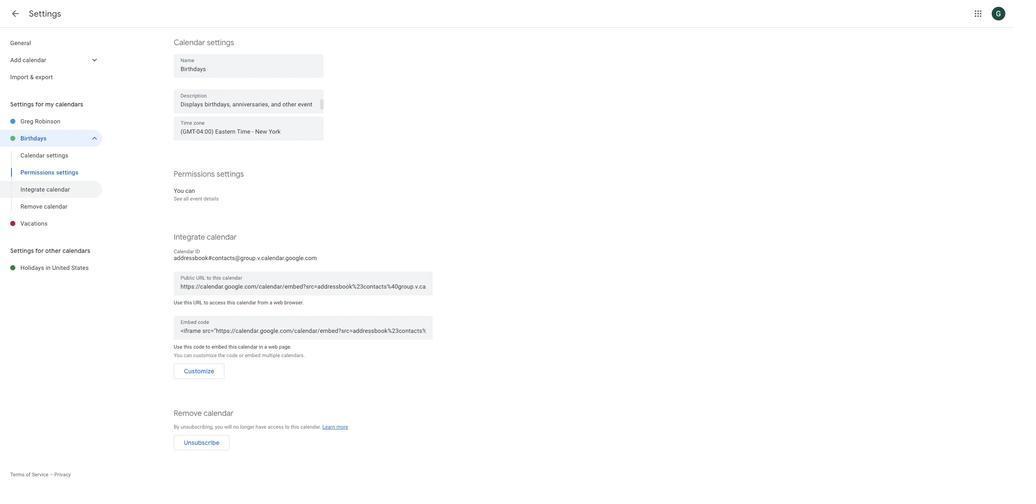 Task type: describe. For each thing, give the bounding box(es) containing it.
you
[[215, 424, 223, 430]]

this left from
[[227, 300, 235, 306]]

settings for settings
[[29, 9, 61, 19]]

or
[[239, 353, 244, 359]]

settings for other calendars
[[10, 247, 90, 255]]

Displays birthdays, anniversaries, and other event dates of people in Google Contacts. text field
[[174, 99, 324, 109]]

1 horizontal spatial permissions settings
[[174, 170, 244, 179]]

settings for settings for other calendars
[[10, 247, 34, 255]]

addressbook#contacts@group.v.calendar.google.com
[[174, 255, 317, 262]]

for for my
[[35, 101, 44, 108]]

greg
[[20, 118, 33, 125]]

birthdays
[[20, 135, 47, 142]]

0 vertical spatial calendar
[[174, 38, 205, 48]]

calendars for settings for other calendars
[[62, 247, 90, 255]]

for for other
[[35, 247, 44, 255]]

calendar inside tree
[[20, 152, 45, 159]]

go back image
[[10, 9, 20, 19]]

see
[[174, 196, 182, 202]]

settings heading
[[29, 9, 61, 19]]

states
[[71, 265, 89, 271]]

can for you can see all event details
[[185, 187, 195, 194]]

calendars.
[[281, 353, 305, 359]]

vacations tree item
[[0, 215, 102, 232]]

1 vertical spatial integrate calendar
[[174, 233, 237, 242]]

calendar left from
[[237, 300, 256, 306]]

terms
[[10, 472, 25, 478]]

a for in
[[264, 344, 267, 350]]

the
[[218, 353, 225, 359]]

a for from
[[270, 300, 272, 306]]

import & export
[[10, 74, 53, 81]]

will
[[224, 424, 232, 430]]

0 horizontal spatial code
[[193, 344, 205, 350]]

greg robinson tree item
[[0, 113, 102, 130]]

terms of service link
[[10, 472, 48, 478]]

–
[[50, 472, 53, 478]]

privacy
[[54, 472, 71, 478]]

this left url
[[184, 300, 192, 306]]

in inside tree item
[[46, 265, 51, 271]]

calendar up vacations tree item in the top left of the page
[[44, 203, 68, 210]]

birthdays link
[[20, 130, 87, 147]]

no
[[233, 424, 239, 430]]

you can see all event details
[[174, 187, 219, 202]]

you can customize the code or embed multiple calendars.
[[174, 353, 305, 359]]

privacy link
[[54, 472, 71, 478]]

use for use this code to embed this calendar in a web page.
[[174, 344, 182, 350]]

unsubscribe button
[[174, 433, 230, 453]]

customize
[[184, 368, 214, 375]]

all
[[183, 196, 189, 202]]

longer
[[240, 424, 254, 430]]

calendar settings inside group
[[20, 152, 68, 159]]

settings for my calendars
[[10, 101, 83, 108]]

you for you can see all event details
[[174, 187, 184, 194]]

calendar up the calendar id addressbook#contacts@group.v.calendar.google.com
[[207, 233, 237, 242]]

other
[[45, 247, 61, 255]]

terms of service – privacy
[[10, 472, 71, 478]]

page.
[[279, 344, 292, 350]]

use for use this url to access this calendar from a web browser.
[[174, 300, 182, 306]]

remove inside group
[[20, 203, 42, 210]]



Task type: vqa. For each thing, say whether or not it's contained in the screenshot.
Holidays in United States link at the bottom left of the page
yes



Task type: locate. For each thing, give the bounding box(es) containing it.
calendar
[[23, 57, 46, 63], [46, 186, 70, 193], [44, 203, 68, 210], [207, 233, 237, 242], [237, 300, 256, 306], [238, 344, 258, 350], [204, 409, 234, 419]]

0 horizontal spatial in
[[46, 265, 51, 271]]

2 you from the top
[[174, 353, 182, 359]]

1 horizontal spatial integrate
[[174, 233, 205, 242]]

2 use from the top
[[174, 344, 182, 350]]

permissions settings inside group
[[20, 169, 78, 176]]

0 vertical spatial settings
[[29, 9, 61, 19]]

vacations link
[[20, 215, 102, 232]]

0 vertical spatial calendars
[[55, 101, 83, 108]]

integrate calendar up vacations tree item in the top left of the page
[[20, 186, 70, 193]]

url
[[193, 300, 203, 306]]

customize
[[193, 353, 217, 359]]

this
[[184, 300, 192, 306], [227, 300, 235, 306], [184, 344, 192, 350], [228, 344, 237, 350], [291, 424, 299, 430]]

0 vertical spatial to
[[204, 300, 208, 306]]

calendar id addressbook#contacts@group.v.calendar.google.com
[[174, 249, 317, 262]]

1 vertical spatial code
[[227, 353, 238, 359]]

2 vertical spatial settings
[[10, 247, 34, 255]]

more
[[336, 424, 348, 430]]

1 vertical spatial integrate
[[174, 233, 205, 242]]

0 vertical spatial a
[[270, 300, 272, 306]]

by unsubscribing, you will no longer have access to this calendar. learn more
[[174, 424, 348, 430]]

1 horizontal spatial calendar settings
[[174, 38, 234, 48]]

1 vertical spatial calendar settings
[[20, 152, 68, 159]]

web for page.
[[268, 344, 278, 350]]

to up customize
[[206, 344, 210, 350]]

birthdays tree item
[[0, 130, 102, 147]]

0 vertical spatial remove calendar
[[20, 203, 68, 210]]

from
[[257, 300, 268, 306]]

embed up the
[[212, 344, 227, 350]]

None text field
[[181, 63, 317, 75], [181, 126, 317, 138], [181, 63, 317, 75], [181, 126, 317, 138]]

permissions down birthdays
[[20, 169, 55, 176]]

1 vertical spatial a
[[264, 344, 267, 350]]

holidays in united states
[[20, 265, 89, 271]]

in up the multiple
[[259, 344, 263, 350]]

0 vertical spatial access
[[210, 300, 226, 306]]

1 use from the top
[[174, 300, 182, 306]]

to left calendar. on the bottom left
[[285, 424, 290, 430]]

you left customize
[[174, 353, 182, 359]]

0 vertical spatial remove
[[20, 203, 42, 210]]

permissions
[[20, 169, 55, 176], [174, 170, 215, 179]]

0 horizontal spatial integrate calendar
[[20, 186, 70, 193]]

0 horizontal spatial calendar settings
[[20, 152, 68, 159]]

1 vertical spatial web
[[268, 344, 278, 350]]

import
[[10, 74, 28, 81]]

calendars
[[55, 101, 83, 108], [62, 247, 90, 255]]

event
[[190, 196, 202, 202]]

0 vertical spatial you
[[174, 187, 184, 194]]

1 horizontal spatial embed
[[245, 353, 261, 359]]

export
[[35, 74, 53, 81]]

0 horizontal spatial a
[[264, 344, 267, 350]]

integrate calendar up the id
[[174, 233, 237, 242]]

unsubscribe
[[184, 439, 219, 447]]

0 vertical spatial web
[[274, 300, 283, 306]]

embed right or
[[245, 353, 261, 359]]

settings
[[207, 38, 234, 48], [46, 152, 68, 159], [56, 169, 78, 176], [217, 170, 244, 179]]

1 vertical spatial access
[[268, 424, 284, 430]]

calendar up &
[[23, 57, 46, 63]]

calendar
[[174, 38, 205, 48], [20, 152, 45, 159], [174, 249, 194, 255]]

tree
[[0, 35, 102, 86]]

in left united
[[46, 265, 51, 271]]

settings up greg
[[10, 101, 34, 108]]

1 horizontal spatial code
[[227, 353, 238, 359]]

1 vertical spatial calendars
[[62, 247, 90, 255]]

united
[[52, 265, 70, 271]]

remove calendar inside group
[[20, 203, 68, 210]]

web right from
[[274, 300, 283, 306]]

learn
[[322, 424, 335, 430]]

can left customize
[[184, 353, 192, 359]]

to
[[204, 300, 208, 306], [206, 344, 210, 350], [285, 424, 290, 430]]

to for code
[[206, 344, 210, 350]]

calendar up or
[[238, 344, 258, 350]]

0 horizontal spatial remove calendar
[[20, 203, 68, 210]]

this left calendar. on the bottom left
[[291, 424, 299, 430]]

2 for from the top
[[35, 247, 44, 255]]

remove up vacations
[[20, 203, 42, 210]]

this up you can customize the code or embed multiple calendars. in the left bottom of the page
[[228, 344, 237, 350]]

permissions up you can see all event details
[[174, 170, 215, 179]]

remove calendar up unsubscribing,
[[174, 409, 234, 419]]

use this code to embed this calendar in a web page.
[[174, 344, 292, 350]]

browser.
[[284, 300, 304, 306]]

permissions settings
[[20, 169, 78, 176], [174, 170, 244, 179]]

1 horizontal spatial remove calendar
[[174, 409, 234, 419]]

you for you can customize the code or embed multiple calendars.
[[174, 353, 182, 359]]

2 vertical spatial to
[[285, 424, 290, 430]]

code down use this code to embed this calendar in a web page. on the left of page
[[227, 353, 238, 359]]

1 vertical spatial in
[[259, 344, 263, 350]]

code up customize
[[193, 344, 205, 350]]

1 horizontal spatial integrate calendar
[[174, 233, 237, 242]]

tree containing general
[[0, 35, 102, 86]]

1 vertical spatial remove
[[174, 409, 202, 419]]

use this url to access this calendar from a web browser.
[[174, 300, 304, 306]]

web
[[274, 300, 283, 306], [268, 344, 278, 350]]

1 you from the top
[[174, 187, 184, 194]]

service
[[32, 472, 48, 478]]

my
[[45, 101, 54, 108]]

remove up unsubscribing,
[[174, 409, 202, 419]]

vacations
[[20, 220, 48, 227]]

permissions settings up you can see all event details
[[174, 170, 244, 179]]

calendar up you
[[204, 409, 234, 419]]

can inside you can see all event details
[[185, 187, 195, 194]]

0 vertical spatial calendar settings
[[174, 38, 234, 48]]

None text field
[[181, 281, 426, 293], [181, 325, 426, 337], [181, 281, 426, 293], [181, 325, 426, 337]]

add calendar
[[10, 57, 46, 63]]

0 vertical spatial use
[[174, 300, 182, 306]]

learn more link
[[322, 424, 348, 430]]

calendars right the my
[[55, 101, 83, 108]]

web for browser.
[[274, 300, 283, 306]]

calendar settings
[[174, 38, 234, 48], [20, 152, 68, 159]]

integrate inside settings for my calendars tree
[[20, 186, 45, 193]]

0 horizontal spatial permissions settings
[[20, 169, 78, 176]]

0 vertical spatial integrate calendar
[[20, 186, 70, 193]]

a up the multiple
[[264, 344, 267, 350]]

0 horizontal spatial embed
[[212, 344, 227, 350]]

1 vertical spatial settings
[[10, 101, 34, 108]]

code
[[193, 344, 205, 350], [227, 353, 238, 359]]

calendar inside the calendar id addressbook#contacts@group.v.calendar.google.com
[[174, 249, 194, 255]]

for left the my
[[35, 101, 44, 108]]

for left other
[[35, 247, 44, 255]]

1 vertical spatial remove calendar
[[174, 409, 234, 419]]

settings up holidays
[[10, 247, 34, 255]]

1 vertical spatial can
[[184, 353, 192, 359]]

have
[[256, 424, 266, 430]]

embed
[[212, 344, 227, 350], [245, 353, 261, 359]]

access
[[210, 300, 226, 306], [268, 424, 284, 430]]

web up the multiple
[[268, 344, 278, 350]]

1 for from the top
[[35, 101, 44, 108]]

settings
[[29, 9, 61, 19], [10, 101, 34, 108], [10, 247, 34, 255]]

settings right go back image
[[29, 9, 61, 19]]

you inside you can see all event details
[[174, 187, 184, 194]]

integrate calendar inside group
[[20, 186, 70, 193]]

1 vertical spatial you
[[174, 353, 182, 359]]

in
[[46, 265, 51, 271], [259, 344, 263, 350]]

0 horizontal spatial permissions
[[20, 169, 55, 176]]

integrate up vacations
[[20, 186, 45, 193]]

greg robinson
[[20, 118, 60, 125]]

access right url
[[210, 300, 226, 306]]

group
[[0, 147, 102, 215]]

robinson
[[35, 118, 60, 125]]

0 horizontal spatial access
[[210, 300, 226, 306]]

use
[[174, 300, 182, 306], [174, 344, 182, 350]]

can for you can customize the code or embed multiple calendars.
[[184, 353, 192, 359]]

unsubscribing,
[[181, 424, 214, 430]]

integrate
[[20, 186, 45, 193], [174, 233, 205, 242]]

for
[[35, 101, 44, 108], [35, 247, 44, 255]]

0 vertical spatial can
[[185, 187, 195, 194]]

access right have
[[268, 424, 284, 430]]

calendar up vacations link
[[46, 186, 70, 193]]

integrate calendar
[[20, 186, 70, 193], [174, 233, 237, 242]]

calendar.
[[300, 424, 321, 430]]

integrate up the id
[[174, 233, 205, 242]]

1 vertical spatial calendar
[[20, 152, 45, 159]]

0 horizontal spatial remove
[[20, 203, 42, 210]]

can
[[185, 187, 195, 194], [184, 353, 192, 359]]

id
[[195, 249, 200, 255]]

remove
[[20, 203, 42, 210], [174, 409, 202, 419]]

0 vertical spatial in
[[46, 265, 51, 271]]

&
[[30, 74, 34, 81]]

multiple
[[262, 353, 280, 359]]

holidays in united states tree item
[[0, 259, 102, 276]]

you up see
[[174, 187, 184, 194]]

1 horizontal spatial permissions
[[174, 170, 215, 179]]

add
[[10, 57, 21, 63]]

to right url
[[204, 300, 208, 306]]

settings for my calendars tree
[[0, 113, 102, 232]]

general
[[10, 40, 31, 46]]

a
[[270, 300, 272, 306], [264, 344, 267, 350]]

to for url
[[204, 300, 208, 306]]

1 horizontal spatial access
[[268, 424, 284, 430]]

remove calendar
[[20, 203, 68, 210], [174, 409, 234, 419]]

a right from
[[270, 300, 272, 306]]

0 vertical spatial embed
[[212, 344, 227, 350]]

0 vertical spatial integrate
[[20, 186, 45, 193]]

remove calendar up vacations tree item in the top left of the page
[[20, 203, 68, 210]]

2 vertical spatial calendar
[[174, 249, 194, 255]]

calendars for settings for my calendars
[[55, 101, 83, 108]]

0 horizontal spatial integrate
[[20, 186, 45, 193]]

1 vertical spatial for
[[35, 247, 44, 255]]

holidays
[[20, 265, 44, 271]]

settings for settings for my calendars
[[10, 101, 34, 108]]

you
[[174, 187, 184, 194], [174, 353, 182, 359]]

can up all
[[185, 187, 195, 194]]

1 horizontal spatial a
[[270, 300, 272, 306]]

0 vertical spatial code
[[193, 344, 205, 350]]

permissions inside group
[[20, 169, 55, 176]]

1 vertical spatial to
[[206, 344, 210, 350]]

1 horizontal spatial in
[[259, 344, 263, 350]]

1 vertical spatial embed
[[245, 353, 261, 359]]

of
[[26, 472, 31, 478]]

by
[[174, 424, 179, 430]]

1 horizontal spatial remove
[[174, 409, 202, 419]]

0 vertical spatial for
[[35, 101, 44, 108]]

1 vertical spatial use
[[174, 344, 182, 350]]

this up customize
[[184, 344, 192, 350]]

holidays in united states link
[[20, 259, 102, 276]]

details
[[204, 196, 219, 202]]

group containing calendar settings
[[0, 147, 102, 215]]

calendars up states
[[62, 247, 90, 255]]

permissions settings down birthdays tree item
[[20, 169, 78, 176]]



